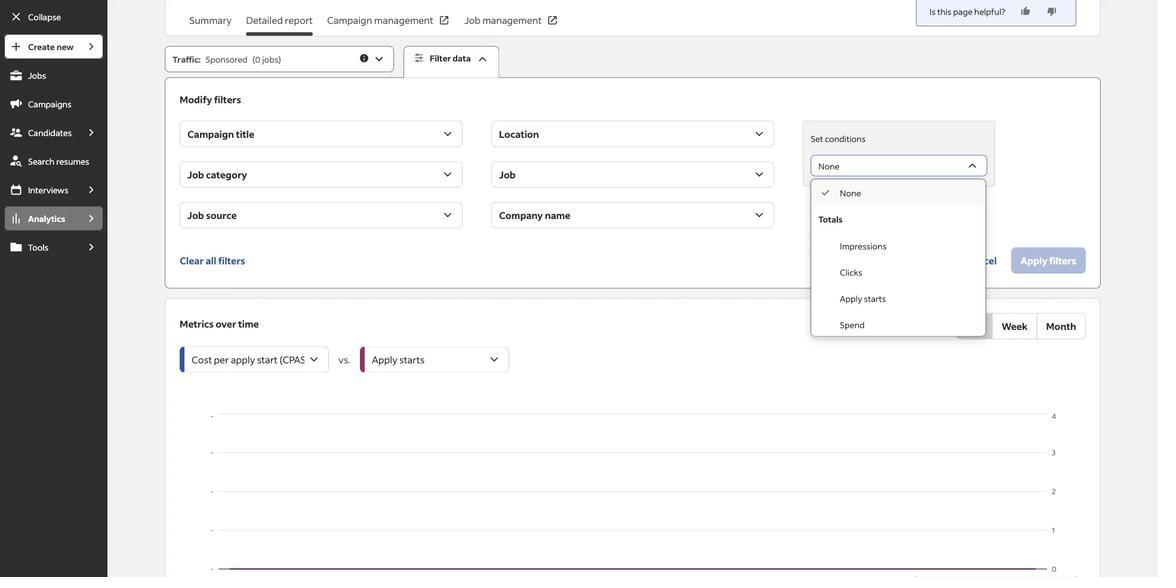 Task type: describe. For each thing, give the bounding box(es) containing it.
)
[[278, 54, 281, 64]]

modify
[[180, 93, 212, 105]]

this
[[938, 6, 952, 17]]

source
[[206, 209, 237, 221]]

sponsored
[[206, 54, 248, 64]]

(
[[252, 54, 255, 64]]

create new link
[[4, 33, 79, 60]]

company name
[[499, 209, 571, 221]]

detailed report link
[[246, 13, 313, 36]]

spend
[[840, 319, 865, 330]]

modify filters
[[180, 93, 241, 105]]

search resumes
[[28, 156, 89, 167]]

campaign for campaign management
[[327, 14, 372, 26]]

collapse
[[28, 11, 61, 22]]

candidates
[[28, 127, 72, 138]]

time
[[238, 318, 259, 330]]

clear all filters
[[180, 254, 245, 267]]

impressions
[[840, 241, 887, 251]]

tools
[[28, 242, 49, 253]]

campaigns link
[[4, 91, 104, 117]]

over
[[216, 318, 236, 330]]

none inside option
[[840, 188, 861, 198]]

resumes
[[56, 156, 89, 167]]

job source button
[[180, 202, 463, 228]]

detailed report
[[246, 14, 313, 26]]

analytics link
[[4, 205, 79, 232]]

clear all filters button
[[180, 248, 245, 274]]

summary
[[189, 14, 232, 26]]

traffic:
[[173, 54, 201, 64]]

category
[[206, 168, 247, 181]]

totals
[[819, 214, 843, 225]]

0
[[255, 54, 261, 64]]

clicks
[[840, 267, 863, 278]]

all
[[206, 254, 216, 267]]

campaign title
[[188, 128, 254, 140]]

filter data
[[430, 53, 471, 64]]

list box containing none
[[811, 179, 986, 338]]

candidates link
[[4, 119, 79, 146]]

metrics over time
[[180, 318, 259, 330]]

starts
[[864, 293, 886, 304]]

campaign title button
[[180, 121, 463, 147]]

month
[[1046, 320, 1077, 332]]

clear
[[180, 254, 204, 267]]

set
[[811, 133, 823, 144]]

search resumes link
[[4, 148, 104, 174]]

is this page helpful?
[[930, 6, 1006, 17]]

job category button
[[180, 162, 463, 188]]

create
[[28, 41, 55, 52]]



Task type: vqa. For each thing, say whether or not it's contained in the screenshot.
leftmost the Campaigns
no



Task type: locate. For each thing, give the bounding box(es) containing it.
menu bar
[[0, 33, 108, 577]]

0 vertical spatial campaign
[[327, 14, 372, 26]]

none button
[[811, 155, 988, 176]]

none
[[819, 161, 840, 171], [840, 188, 861, 198]]

traffic: sponsored ( 0 jobs )
[[173, 54, 281, 64]]

none option
[[811, 179, 986, 206]]

summary link
[[189, 13, 232, 36]]

apply
[[840, 293, 862, 304]]

week
[[1002, 320, 1028, 332]]

campaigns
[[28, 99, 71, 109]]

1 management from the left
[[374, 14, 433, 26]]

2 management from the left
[[483, 14, 542, 26]]

job left category
[[188, 168, 204, 181]]

0 vertical spatial filters
[[214, 93, 241, 105]]

search
[[28, 156, 55, 167]]

new
[[57, 41, 74, 52]]

campaign left title
[[188, 128, 234, 140]]

0 horizontal spatial none
[[819, 161, 840, 171]]

title
[[236, 128, 254, 140]]

management for campaign management
[[374, 14, 433, 26]]

campaign management link
[[327, 13, 450, 36]]

company
[[499, 209, 543, 221]]

job for job management
[[465, 14, 481, 26]]

1 vertical spatial none
[[840, 188, 861, 198]]

job category
[[188, 168, 247, 181]]

cancel
[[966, 254, 997, 267]]

location
[[499, 128, 539, 140]]

campaign inside popup button
[[188, 128, 234, 140]]

this filters data based on the type of traffic a job received, not the sponsored status of the job itself. some jobs may receive both sponsored and organic traffic. combined view shows all traffic. image
[[359, 53, 370, 64]]

0 horizontal spatial campaign
[[188, 128, 234, 140]]

region
[[180, 411, 1086, 577]]

conditions
[[825, 133, 866, 144]]

location button
[[491, 121, 774, 147]]

report
[[285, 14, 313, 26]]

management inside job management link
[[483, 14, 542, 26]]

campaign
[[327, 14, 372, 26], [188, 128, 234, 140]]

detailed
[[246, 14, 283, 26]]

cancel button
[[957, 248, 1007, 274]]

collapse button
[[4, 4, 104, 30]]

job for job category
[[188, 168, 204, 181]]

job down location
[[499, 168, 516, 181]]

none inside popup button
[[819, 161, 840, 171]]

1 vertical spatial filters
[[218, 254, 245, 267]]

1 horizontal spatial none
[[840, 188, 861, 198]]

job up data
[[465, 14, 481, 26]]

0 vertical spatial none
[[819, 161, 840, 171]]

filter data button
[[404, 46, 500, 78]]

interviews
[[28, 184, 68, 195]]

none up totals
[[840, 188, 861, 198]]

campaign management
[[327, 14, 433, 26]]

filters right modify
[[214, 93, 241, 105]]

jobs
[[28, 70, 46, 81]]

set conditions
[[811, 133, 866, 144]]

list box
[[811, 179, 986, 338]]

jobs
[[262, 54, 278, 64]]

tools link
[[4, 234, 79, 260]]

helpful?
[[974, 6, 1006, 17]]

job button
[[491, 162, 774, 188]]

this page is not helpful image
[[1046, 5, 1058, 17]]

campaign for campaign title
[[188, 128, 234, 140]]

filters inside button
[[218, 254, 245, 267]]

apply starts
[[840, 293, 886, 304]]

create new
[[28, 41, 74, 52]]

job left source
[[188, 209, 204, 221]]

job management
[[465, 14, 542, 26]]

company name button
[[491, 202, 774, 228]]

job for job
[[499, 168, 516, 181]]

job management link
[[465, 13, 559, 36]]

filters right 'all'
[[218, 254, 245, 267]]

1 vertical spatial campaign
[[188, 128, 234, 140]]

job for job source
[[188, 209, 204, 221]]

jobs link
[[4, 62, 104, 88]]

campaign up this filters data based on the type of traffic a job received, not the sponsored status of the job itself. some jobs may receive both sponsored and organic traffic. combined view shows all traffic. icon
[[327, 14, 372, 26]]

name
[[545, 209, 571, 221]]

page
[[953, 6, 973, 17]]

interviews link
[[4, 177, 79, 203]]

filter
[[430, 53, 451, 64]]

job
[[465, 14, 481, 26], [188, 168, 204, 181], [499, 168, 516, 181], [188, 209, 204, 221]]

filters
[[214, 93, 241, 105], [218, 254, 245, 267]]

totals impressions
[[819, 214, 887, 251]]

data
[[453, 53, 471, 64]]

none down set conditions
[[819, 161, 840, 171]]

vs.
[[339, 354, 351, 366]]

0 horizontal spatial management
[[374, 14, 433, 26]]

management inside campaign management link
[[374, 14, 433, 26]]

this page is helpful image
[[1020, 5, 1032, 17]]

metrics
[[180, 318, 214, 330]]

menu bar containing create new
[[0, 33, 108, 577]]

management for job management
[[483, 14, 542, 26]]

1 horizontal spatial management
[[483, 14, 542, 26]]

1 horizontal spatial campaign
[[327, 14, 372, 26]]

job inside dropdown button
[[499, 168, 516, 181]]

is
[[930, 6, 936, 17]]

analytics
[[28, 213, 65, 224]]

management
[[374, 14, 433, 26], [483, 14, 542, 26]]

job source
[[188, 209, 237, 221]]



